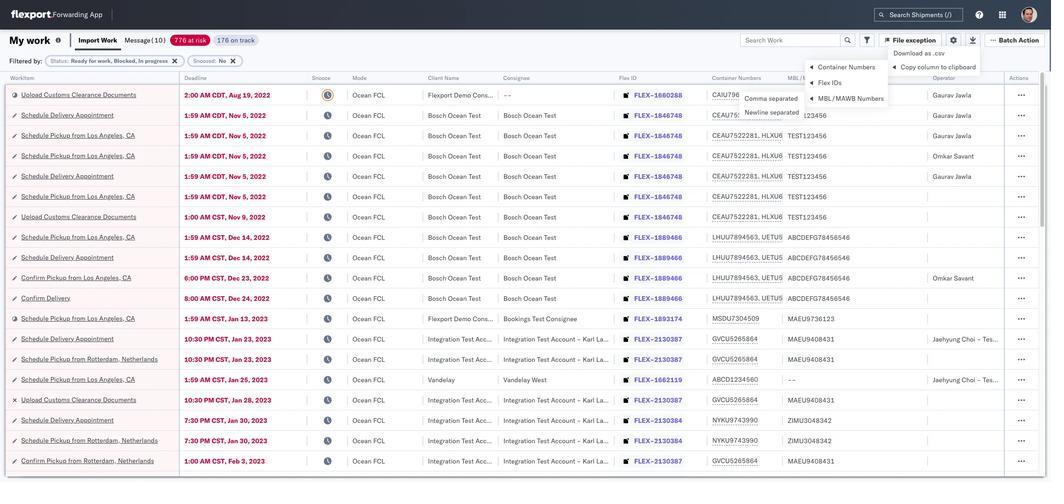 Task type: locate. For each thing, give the bounding box(es) containing it.
am
[[200, 91, 211, 99], [200, 111, 211, 120], [200, 132, 211, 140], [200, 152, 211, 160], [200, 172, 211, 181], [200, 193, 211, 201], [200, 213, 211, 221], [200, 233, 211, 242], [200, 254, 211, 262], [200, 294, 211, 303], [200, 315, 211, 323], [200, 376, 211, 384], [200, 457, 211, 465]]

deadline
[[184, 74, 207, 81]]

cdt,
[[212, 91, 227, 99], [212, 111, 227, 120], [212, 132, 227, 140], [212, 152, 227, 160], [212, 172, 227, 181], [212, 193, 227, 201]]

0 vertical spatial flexport
[[428, 91, 452, 99]]

1 hlxu8034992 from the top
[[811, 111, 856, 119]]

mbl/mawb down ids
[[819, 94, 856, 103]]

my
[[9, 34, 24, 46]]

agent right origin
[[1017, 335, 1034, 343]]

14, down 9,
[[242, 233, 252, 242]]

work,
[[98, 57, 112, 64]]

0 vertical spatial 14,
[[242, 233, 252, 242]]

11 ocean fcl from the top
[[353, 294, 385, 303]]

schedule delivery appointment link for 10:30 pm cst, jan 23, 2023
[[21, 334, 114, 343]]

0 vertical spatial mbl/mawb
[[788, 74, 820, 81]]

2 flex-1846748 from the top
[[635, 132, 683, 140]]

upload customs clearance documents for 2:00
[[21, 90, 136, 99]]

2 vertical spatial confirm
[[21, 457, 45, 465]]

2 1:59 am cst, dec 14, 2022 from the top
[[184, 254, 270, 262]]

2 vertical spatial documents
[[103, 396, 136, 404]]

1 vertical spatial schedule pickup from rotterdam, netherlands
[[21, 436, 158, 445]]

1 vertical spatial 10:30
[[184, 355, 202, 364]]

flex for flex id
[[620, 74, 630, 81]]

10:30 for schedule delivery appointment
[[184, 335, 202, 343]]

13 fcl from the top
[[373, 335, 385, 343]]

schedule for first schedule delivery appointment button from the bottom
[[21, 416, 49, 424]]

ca inside button
[[123, 274, 131, 282]]

2 schedule delivery appointment link from the top
[[21, 171, 114, 181]]

1 vertical spatial container
[[713, 74, 737, 81]]

1 resize handle column header from the left
[[168, 72, 179, 482]]

1 flex-1889466 from the top
[[635, 233, 683, 242]]

1889466 for schedule pickup from los angeles, ca
[[655, 233, 683, 242]]

pm right 6:00
[[200, 274, 210, 282]]

1 30, from the top
[[240, 416, 250, 425]]

23, up 24,
[[242, 274, 252, 282]]

14 fcl from the top
[[373, 355, 385, 364]]

2 schedule pickup from rotterdam, netherlands from the top
[[21, 436, 158, 445]]

abcdefg78456546 for schedule delivery appointment
[[788, 254, 850, 262]]

12 schedule from the top
[[21, 416, 49, 424]]

schedule for fifth schedule delivery appointment button from the bottom of the page
[[21, 111, 49, 119]]

2 vertical spatial clearance
[[72, 396, 101, 404]]

mbl/mawb
[[788, 74, 820, 81], [819, 94, 856, 103]]

1 vertical spatial nyku9743990
[[713, 437, 758, 445]]

0 vertical spatial 10:30
[[184, 335, 202, 343]]

ocean
[[353, 91, 372, 99], [353, 111, 372, 120], [448, 111, 467, 120], [524, 111, 543, 120], [353, 132, 372, 140], [448, 132, 467, 140], [524, 132, 543, 140], [353, 152, 372, 160], [448, 152, 467, 160], [524, 152, 543, 160], [353, 172, 372, 181], [448, 172, 467, 181], [524, 172, 543, 181], [353, 193, 372, 201], [448, 193, 467, 201], [524, 193, 543, 201], [353, 213, 372, 221], [448, 213, 467, 221], [524, 213, 543, 221], [353, 233, 372, 242], [448, 233, 467, 242], [524, 233, 543, 242], [353, 254, 372, 262], [448, 254, 467, 262], [524, 254, 543, 262], [353, 274, 372, 282], [448, 274, 467, 282], [524, 274, 543, 282], [353, 294, 372, 303], [448, 294, 467, 303], [524, 294, 543, 303], [353, 315, 372, 323], [353, 335, 372, 343], [353, 355, 372, 364], [353, 376, 372, 384], [353, 396, 372, 404], [353, 416, 372, 425], [353, 437, 372, 445], [353, 457, 372, 465]]

7:30 up 1:00 am cst, feb 3, 2023
[[184, 437, 198, 445]]

1:00 am cst, nov 9, 2022
[[184, 213, 266, 221]]

1 horizontal spatial vandelay
[[504, 376, 530, 384]]

1 schedule from the top
[[21, 111, 49, 119]]

1 vertical spatial separated
[[770, 108, 800, 117]]

5 1:59 am cdt, nov 5, 2022 from the top
[[184, 193, 266, 201]]

choi down jaehyung choi - test origin agent
[[962, 376, 976, 384]]

flexport for bookings
[[428, 315, 452, 323]]

1 vertical spatial zimu3048342
[[788, 437, 832, 445]]

container up the caiu7969337
[[713, 74, 737, 81]]

6 ceau7522281, from the top
[[713, 213, 760, 221]]

confirm inside 'button'
[[21, 457, 45, 465]]

schedule for schedule delivery appointment button related to 1:59 am cst, dec 14, 2022
[[21, 253, 49, 262]]

documents for 2:00 am cdt, aug 19, 2022
[[103, 90, 136, 99]]

6 ocean fcl from the top
[[353, 193, 385, 201]]

4 flex-1889466 from the top
[[635, 294, 683, 303]]

mbl/mawb inside button
[[788, 74, 820, 81]]

flexport
[[428, 91, 452, 99], [428, 315, 452, 323]]

0 vertical spatial rotterdam,
[[87, 355, 120, 363]]

1 vertical spatial 30,
[[240, 437, 250, 445]]

confirm delivery link
[[21, 293, 70, 303]]

14, up 6:00 pm cst, dec 23, 2022
[[242, 254, 252, 262]]

integration
[[428, 335, 460, 343], [504, 335, 536, 343], [428, 355, 460, 364], [504, 355, 536, 364], [428, 396, 460, 404], [504, 396, 536, 404], [428, 416, 460, 425], [504, 416, 536, 425], [428, 437, 460, 445], [504, 437, 536, 445], [428, 457, 460, 465], [504, 457, 536, 465]]

cst, left feb
[[212, 457, 227, 465]]

import work
[[79, 36, 117, 44]]

1 vertical spatial flexport
[[428, 315, 452, 323]]

1 cdt, from the top
[[212, 91, 227, 99]]

1 vertical spatial jaehyung
[[933, 376, 961, 384]]

lhuu7894563, uetu5238478 for confirm delivery
[[713, 294, 807, 302]]

cst, down 1:00 am cst, nov 9, 2022
[[212, 233, 227, 242]]

west
[[532, 376, 547, 384]]

flex for flex ids
[[819, 79, 831, 87]]

from for sixth schedule pickup from los angeles, ca button from the bottom schedule pickup from los angeles, ca link
[[72, 131, 85, 139]]

list box
[[888, 46, 980, 76], [806, 60, 888, 107], [739, 92, 805, 119]]

numbers down mbl/mawb numbers button
[[858, 94, 884, 103]]

schedule delivery appointment button for 10:30 pm cst, jan 23, 2023
[[21, 334, 114, 344]]

1 vertical spatial schedule pickup from rotterdam, netherlands link
[[21, 436, 158, 445]]

gaurav jawla for schedule pickup from los angeles, ca
[[933, 132, 972, 140]]

ymluw236679313
[[788, 91, 848, 99]]

3,
[[241, 457, 247, 465]]

2 vertical spatial 10:30
[[184, 396, 202, 404]]

on
[[231, 36, 238, 44]]

1893174
[[655, 315, 683, 323]]

0 vertical spatial nyku9743990
[[713, 416, 758, 425]]

upload
[[21, 90, 42, 99], [21, 212, 42, 221], [21, 396, 42, 404]]

1 schedule pickup from los angeles, ca link from the top
[[21, 131, 135, 140]]

resize handle column header for mode
[[412, 72, 424, 482]]

1 upload customs clearance documents from the top
[[21, 90, 136, 99]]

2 vertical spatial rotterdam,
[[83, 457, 116, 465]]

angeles, for third schedule pickup from los angeles, ca button from the bottom's schedule pickup from los angeles, ca link
[[99, 233, 125, 241]]

jawla for schedule pickup from los angeles, ca
[[956, 132, 972, 140]]

jan
[[228, 315, 239, 323], [232, 335, 242, 343], [232, 355, 242, 364], [228, 376, 239, 384], [232, 396, 242, 404], [228, 416, 238, 425], [228, 437, 238, 445]]

schedule for fifth schedule pickup from los angeles, ca button from the top of the page
[[21, 314, 49, 323]]

2 vertical spatial upload customs clearance documents
[[21, 396, 136, 404]]

hlxu6269489,
[[762, 111, 809, 119], [762, 131, 809, 140], [762, 152, 809, 160], [762, 172, 809, 180], [762, 192, 809, 201], [762, 213, 809, 221]]

2 vertical spatial netherlands
[[118, 457, 154, 465]]

cst, up 10:30 pm cst, jan 28, 2023
[[212, 376, 227, 384]]

1:00 for 1:00 am cst, feb 3, 2023
[[184, 457, 198, 465]]

schedule pickup from rotterdam, netherlands
[[21, 355, 158, 363], [21, 436, 158, 445]]

schedule
[[21, 111, 49, 119], [21, 131, 49, 139], [21, 151, 49, 160], [21, 172, 49, 180], [21, 192, 49, 200], [21, 233, 49, 241], [21, 253, 49, 262], [21, 314, 49, 323], [21, 335, 49, 343], [21, 355, 49, 363], [21, 375, 49, 384], [21, 416, 49, 424], [21, 436, 49, 445]]

2023 up 1:00 am cst, feb 3, 2023
[[251, 437, 267, 445]]

10:30 pm cst, jan 23, 2023 up 1:59 am cst, jan 25, 2023
[[184, 355, 271, 364]]

mbl/mawb numbers down ids
[[819, 94, 884, 103]]

0 vertical spatial flexport demo consignee
[[428, 91, 504, 99]]

resize handle column header for mbl/mawb numbers
[[918, 72, 929, 482]]

client
[[428, 74, 443, 81]]

1 upload from the top
[[21, 90, 42, 99]]

23, for schedule delivery appointment
[[244, 335, 254, 343]]

Search Shipments (/) text field
[[874, 8, 964, 22]]

: left no
[[215, 57, 217, 64]]

schedule for sixth schedule pickup from los angeles, ca button from the bottom
[[21, 131, 49, 139]]

1 horizontal spatial list box
[[806, 60, 888, 107]]

1 vertical spatial demo
[[454, 315, 471, 323]]

0 vertical spatial 1:00
[[184, 213, 198, 221]]

separated for newline separated
[[770, 108, 800, 117]]

1 vertical spatial savant
[[955, 274, 974, 282]]

12 ocean fcl from the top
[[353, 315, 385, 323]]

2 ceau7522281, from the top
[[713, 131, 760, 140]]

0 vertical spatial upload
[[21, 90, 42, 99]]

1 vertical spatial 14,
[[242, 254, 252, 262]]

5 5, from the top
[[242, 193, 249, 201]]

appointment
[[76, 111, 114, 119], [76, 172, 114, 180], [76, 253, 114, 262], [76, 335, 114, 343], [76, 416, 114, 424]]

1 vertical spatial container numbers
[[713, 74, 762, 81]]

3 lhuu7894563, uetu5238478 from the top
[[713, 274, 807, 282]]

0 horizontal spatial list box
[[739, 92, 805, 119]]

vandelay for vandelay
[[428, 376, 455, 384]]

jan up feb
[[228, 437, 238, 445]]

1 schedule delivery appointment from the top
[[21, 111, 114, 119]]

pickup for 3rd schedule pickup from los angeles, ca button
[[50, 192, 70, 200]]

confirm for confirm pickup from los angeles, ca
[[21, 274, 45, 282]]

4 1889466 from the top
[[655, 294, 683, 303]]

confirm delivery button
[[21, 293, 70, 304]]

1 flex-1846748 from the top
[[635, 111, 683, 120]]

separated down comma separated
[[770, 108, 800, 117]]

2 cdt, from the top
[[212, 111, 227, 120]]

container numbers inside button
[[713, 74, 762, 81]]

schedule pickup from rotterdam, netherlands button for 7:30 pm cst, jan 30, 2023
[[21, 436, 158, 446]]

1 vertical spatial 1:59 am cst, dec 14, 2022
[[184, 254, 270, 262]]

0 vertical spatial netherlands
[[122, 355, 158, 363]]

3 schedule delivery appointment link from the top
[[21, 253, 114, 262]]

10:30 pm cst, jan 23, 2023
[[184, 335, 271, 343], [184, 355, 271, 364]]

2023 down 28,
[[251, 416, 267, 425]]

1:59 am cst, dec 14, 2022 up 6:00 pm cst, dec 23, 2022
[[184, 254, 270, 262]]

test123456
[[788, 111, 827, 120], [788, 132, 827, 140], [788, 152, 827, 160], [788, 172, 827, 181], [788, 193, 827, 201], [788, 213, 827, 221]]

0 vertical spatial savant
[[955, 152, 974, 160]]

jawla
[[956, 91, 972, 99], [956, 111, 972, 120], [956, 132, 972, 140], [956, 172, 972, 181]]

6 schedule pickup from los angeles, ca link from the top
[[21, 375, 135, 384]]

0 horizontal spatial container numbers
[[713, 74, 762, 81]]

2 flexport from the top
[[428, 315, 452, 323]]

by:
[[33, 57, 42, 65]]

1 vertical spatial schedule pickup from rotterdam, netherlands button
[[21, 436, 158, 446]]

file exception button
[[879, 33, 943, 47], [879, 33, 943, 47]]

gaurav jawla for upload customs clearance documents
[[933, 91, 972, 99]]

15 ocean fcl from the top
[[353, 376, 385, 384]]

pickup inside confirm pickup from los angeles, ca link
[[47, 274, 67, 282]]

0 vertical spatial 7:30 pm cst, jan 30, 2023
[[184, 416, 267, 425]]

1 2130387 from the top
[[655, 335, 683, 343]]

1 vertical spatial upload customs clearance documents button
[[21, 212, 136, 222]]

1889466 for schedule delivery appointment
[[655, 254, 683, 262]]

10:30 down 1:59 am cst, jan 25, 2023
[[184, 396, 202, 404]]

resize handle column header
[[168, 72, 179, 482], [296, 72, 307, 482], [337, 72, 348, 482], [412, 72, 424, 482], [488, 72, 499, 482], [604, 72, 615, 482], [697, 72, 708, 482], [772, 72, 784, 482], [918, 72, 929, 482], [993, 72, 1004, 482], [1028, 72, 1039, 482]]

pm down 1:59 am cst, jan 13, 2023
[[204, 335, 214, 343]]

1 horizontal spatial :
[[215, 57, 217, 64]]

0 vertical spatial upload customs clearance documents link
[[21, 90, 136, 99]]

7:30
[[184, 416, 198, 425], [184, 437, 198, 445]]

2023 right 28,
[[255, 396, 271, 404]]

0 vertical spatial mbl/mawb numbers
[[788, 74, 845, 81]]

netherlands for 7:30
[[122, 436, 158, 445]]

23, down 13,
[[244, 335, 254, 343]]

destination
[[997, 376, 1031, 384]]

list box containing comma separated
[[739, 92, 805, 119]]

0 vertical spatial agent
[[1017, 335, 1034, 343]]

1 lhuu7894563, from the top
[[713, 233, 760, 241]]

pickup inside confirm pickup from rotterdam, netherlands link
[[47, 457, 67, 465]]

uetu5238478
[[762, 233, 807, 241], [762, 253, 807, 262], [762, 274, 807, 282], [762, 294, 807, 302]]

7 schedule from the top
[[21, 253, 49, 262]]

schedule delivery appointment for 10:30 pm cst, jan 23, 2023
[[21, 335, 114, 343]]

2:00
[[184, 91, 198, 99]]

rotterdam, for 7:30 pm cst, jan 30, 2023
[[87, 436, 120, 445]]

1 vertical spatial netherlands
[[122, 436, 158, 445]]

0 vertical spatial 7:30
[[184, 416, 198, 425]]

1:59 for 3rd schedule pickup from los angeles, ca button
[[184, 193, 198, 201]]

test
[[469, 111, 481, 120], [544, 111, 557, 120], [469, 132, 481, 140], [544, 132, 557, 140], [469, 152, 481, 160], [544, 152, 557, 160], [469, 172, 481, 181], [544, 172, 557, 181], [469, 193, 481, 201], [544, 193, 557, 201], [469, 213, 481, 221], [544, 213, 557, 221], [469, 233, 481, 242], [544, 233, 557, 242], [469, 254, 481, 262], [544, 254, 557, 262], [469, 274, 481, 282], [544, 274, 557, 282], [469, 294, 481, 303], [544, 294, 557, 303], [532, 315, 545, 323], [462, 335, 474, 343], [537, 335, 550, 343], [983, 335, 995, 343], [462, 355, 474, 364], [537, 355, 550, 364], [983, 376, 995, 384], [462, 396, 474, 404], [537, 396, 550, 404], [462, 416, 474, 425], [537, 416, 550, 425], [462, 437, 474, 445], [537, 437, 550, 445], [462, 457, 474, 465], [537, 457, 550, 465]]

upload customs clearance documents button for 1:00 am cst, nov 9, 2022
[[21, 212, 136, 222]]

5 hlxu6269489, from the top
[[762, 192, 809, 201]]

10 flex- from the top
[[635, 274, 655, 282]]

abcd1234560
[[713, 375, 759, 384]]

3 schedule pickup from los angeles, ca button from the top
[[21, 192, 135, 202]]

1 documents from the top
[[103, 90, 136, 99]]

0 vertical spatial container
[[819, 63, 847, 71]]

10:30 down 1:59 am cst, jan 13, 2023
[[184, 335, 202, 343]]

1 horizontal spatial container
[[819, 63, 847, 71]]

flex left id
[[620, 74, 630, 81]]

24,
[[242, 294, 252, 303]]

0 vertical spatial choi
[[962, 335, 976, 343]]

agent
[[1017, 335, 1034, 343], [1033, 376, 1050, 384]]

0 horizontal spatial flex
[[620, 74, 630, 81]]

1 upload customs clearance documents button from the top
[[21, 90, 136, 100]]

3 flex- from the top
[[635, 132, 655, 140]]

1 vertical spatial 2130384
[[655, 437, 683, 445]]

0 vertical spatial zimu3048342
[[788, 416, 832, 425]]

1:59 for schedule delivery appointment button for 1:59 am cdt, nov 5, 2022
[[184, 172, 198, 181]]

flex-2130387 button
[[620, 333, 684, 346], [620, 333, 684, 346], [620, 353, 684, 366], [620, 353, 684, 366], [620, 394, 684, 407], [620, 394, 684, 407], [620, 455, 684, 468], [620, 455, 684, 468]]

1 flexport demo consignee from the top
[[428, 91, 504, 99]]

1 schedule delivery appointment button from the top
[[21, 110, 114, 120]]

3 schedule pickup from los angeles, ca from the top
[[21, 192, 135, 200]]

client name
[[428, 74, 459, 81]]

jawla for upload customs clearance documents
[[956, 91, 972, 99]]

1 gaurav jawla from the top
[[933, 91, 972, 99]]

13,
[[240, 315, 250, 323]]

flexport demo consignee
[[428, 91, 504, 99], [428, 315, 504, 323]]

0 vertical spatial omkar savant
[[933, 152, 974, 160]]

6 hlxu6269489, from the top
[[762, 213, 809, 221]]

2 7:30 pm cst, jan 30, 2023 from the top
[[184, 437, 267, 445]]

lhuu7894563, uetu5238478 for schedule delivery appointment
[[713, 253, 807, 262]]

3 1846748 from the top
[[655, 152, 683, 160]]

pickup for 2nd schedule pickup from los angeles, ca button
[[50, 151, 70, 160]]

mbl/mawb numbers up ymluw236679313
[[788, 74, 845, 81]]

1 14, from the top
[[242, 233, 252, 242]]

7:30 pm cst, jan 30, 2023 up 1:00 am cst, feb 3, 2023
[[184, 437, 267, 445]]

upload customs clearance documents
[[21, 90, 136, 99], [21, 212, 136, 221], [21, 396, 136, 404]]

1 vertical spatial clearance
[[72, 212, 101, 221]]

5 cdt, from the top
[[212, 172, 227, 181]]

flexport demo consignee for bookings test consignee
[[428, 315, 504, 323]]

--
[[504, 91, 512, 99], [788, 376, 796, 384]]

exception
[[906, 36, 937, 44]]

dec left 24,
[[228, 294, 241, 303]]

flex-1889466
[[635, 233, 683, 242], [635, 254, 683, 262], [635, 274, 683, 282], [635, 294, 683, 303]]

10:30 up 1:59 am cst, jan 25, 2023
[[184, 355, 202, 364]]

10:30 pm cst, jan 23, 2023 for schedule pickup from rotterdam, netherlands
[[184, 355, 271, 364]]

separated up newline separated
[[769, 94, 798, 103]]

clipboard
[[949, 63, 976, 71]]

0 horizontal spatial container
[[713, 74, 737, 81]]

3 1:59 am cdt, nov 5, 2022 from the top
[[184, 152, 266, 160]]

pm up 1:59 am cst, jan 25, 2023
[[204, 355, 214, 364]]

from for schedule pickup from rotterdam, netherlands link corresponding to 10:30
[[72, 355, 85, 363]]

1:00
[[184, 213, 198, 221], [184, 457, 198, 465]]

los inside confirm pickup from los angeles, ca link
[[83, 274, 94, 282]]

0 vertical spatial confirm
[[21, 274, 45, 282]]

0 vertical spatial flex-2130384
[[635, 416, 683, 425]]

savant for test123456
[[955, 152, 974, 160]]

2130387
[[655, 335, 683, 343], [655, 355, 683, 364], [655, 396, 683, 404], [655, 457, 683, 465]]

:
[[67, 57, 69, 64], [215, 57, 217, 64]]

8:00
[[184, 294, 198, 303]]

1 vertical spatial mbl/mawb
[[819, 94, 856, 103]]

1 vertical spatial 1:00
[[184, 457, 198, 465]]

3 flex-1889466 from the top
[[635, 274, 683, 282]]

lhuu7894563,
[[713, 233, 760, 241], [713, 253, 760, 262], [713, 274, 760, 282], [713, 294, 760, 302]]

0 vertical spatial documents
[[103, 90, 136, 99]]

resize handle column header for deadline
[[296, 72, 307, 482]]

2 jawla from the top
[[956, 111, 972, 120]]

1846748
[[655, 111, 683, 120], [655, 132, 683, 140], [655, 152, 683, 160], [655, 172, 683, 181], [655, 193, 683, 201], [655, 213, 683, 221]]

1 flex-2130387 from the top
[[635, 335, 683, 343]]

1 lhuu7894563, uetu5238478 from the top
[[713, 233, 807, 241]]

bosch ocean test
[[428, 111, 481, 120], [504, 111, 557, 120], [428, 132, 481, 140], [504, 132, 557, 140], [428, 152, 481, 160], [504, 152, 557, 160], [428, 172, 481, 181], [504, 172, 557, 181], [428, 193, 481, 201], [504, 193, 557, 201], [428, 213, 481, 221], [504, 213, 557, 221], [428, 233, 481, 242], [504, 233, 557, 242], [428, 254, 481, 262], [504, 254, 557, 262], [428, 274, 481, 282], [504, 274, 557, 282], [428, 294, 481, 303], [504, 294, 557, 303]]

6 schedule pickup from los angeles, ca from the top
[[21, 375, 135, 384]]

0 vertical spatial upload customs clearance documents
[[21, 90, 136, 99]]

consignee button
[[499, 73, 606, 82]]

1 vertical spatial documents
[[103, 212, 136, 221]]

list box containing download as .csv
[[888, 46, 980, 76]]

container up flex ids
[[819, 63, 847, 71]]

0 vertical spatial separated
[[769, 94, 798, 103]]

1 vertical spatial choi
[[962, 376, 976, 384]]

batch action button
[[985, 33, 1046, 47]]

pm up 1:00 am cst, feb 3, 2023
[[200, 437, 210, 445]]

1 clearance from the top
[[72, 90, 101, 99]]

1:00 for 1:00 am cst, nov 9, 2022
[[184, 213, 198, 221]]

confirm pickup from rotterdam, netherlands button
[[21, 456, 154, 466]]

5,
[[242, 111, 249, 120], [242, 132, 249, 140], [242, 152, 249, 160], [242, 172, 249, 181], [242, 193, 249, 201]]

from for schedule pickup from los angeles, ca link related to 3rd schedule pickup from los angeles, ca button
[[72, 192, 85, 200]]

1 ceau7522281, from the top
[[713, 111, 760, 119]]

flex left ids
[[819, 79, 831, 87]]

1:59 am cst, dec 14, 2022 for schedule pickup from los angeles, ca
[[184, 233, 270, 242]]

upload customs clearance documents link for 1:00 am cst, nov 9, 2022
[[21, 212, 136, 221]]

23,
[[242, 274, 252, 282], [244, 335, 254, 343], [244, 355, 254, 364]]

: left "ready"
[[67, 57, 69, 64]]

mbl/mawb up ymluw236679313
[[788, 74, 820, 81]]

5 schedule pickup from los angeles, ca link from the top
[[21, 314, 135, 323]]

0 vertical spatial omkar
[[933, 152, 953, 160]]

8 1:59 from the top
[[184, 315, 198, 323]]

ceau7522281, hlxu6269489, hlxu8034992
[[713, 111, 856, 119], [713, 131, 856, 140], [713, 152, 856, 160], [713, 172, 856, 180], [713, 192, 856, 201], [713, 213, 856, 221]]

pickup for 6th schedule pickup from los angeles, ca button from the top of the page
[[50, 375, 70, 384]]

confirm for confirm delivery
[[21, 294, 45, 302]]

2 vandelay from the left
[[504, 376, 530, 384]]

schedule for 2nd schedule pickup from los angeles, ca button
[[21, 151, 49, 160]]

1 vertical spatial omkar
[[933, 274, 953, 282]]

gaurav jawla for schedule delivery appointment
[[933, 111, 972, 120]]

bosch
[[428, 111, 447, 120], [504, 111, 522, 120], [428, 132, 447, 140], [504, 132, 522, 140], [428, 152, 447, 160], [504, 152, 522, 160], [428, 172, 447, 181], [504, 172, 522, 181], [428, 193, 447, 201], [504, 193, 522, 201], [428, 213, 447, 221], [504, 213, 522, 221], [428, 233, 447, 242], [504, 233, 522, 242], [428, 254, 447, 262], [504, 254, 522, 262], [428, 274, 447, 282], [504, 274, 522, 282], [428, 294, 447, 303], [504, 294, 522, 303]]

1 vertical spatial omkar savant
[[933, 274, 974, 282]]

0 vertical spatial customs
[[44, 90, 70, 99]]

3 1889466 from the top
[[655, 274, 683, 282]]

1 upload customs clearance documents link from the top
[[21, 90, 136, 99]]

0 vertical spatial schedule pickup from rotterdam, netherlands link
[[21, 354, 158, 364]]

0 vertical spatial schedule pickup from rotterdam, netherlands
[[21, 355, 158, 363]]

0 vertical spatial jaehyung
[[933, 335, 961, 343]]

container numbers up mbl/mawb numbers button
[[819, 63, 876, 71]]

1:59
[[184, 111, 198, 120], [184, 132, 198, 140], [184, 152, 198, 160], [184, 172, 198, 181], [184, 193, 198, 201], [184, 233, 198, 242], [184, 254, 198, 262], [184, 315, 198, 323], [184, 376, 198, 384]]

0 horizontal spatial :
[[67, 57, 69, 64]]

5 ceau7522281, from the top
[[713, 192, 760, 201]]

2 vertical spatial 23,
[[244, 355, 254, 364]]

schedule delivery appointment for 1:59 am cst, dec 14, 2022
[[21, 253, 114, 262]]

1 hlxu6269489, from the top
[[762, 111, 809, 119]]

3 am from the top
[[200, 132, 211, 140]]

dec up 6:00 pm cst, dec 23, 2022
[[228, 254, 241, 262]]

jan left 25,
[[228, 376, 239, 384]]

cst, up 8:00 am cst, dec 24, 2022
[[212, 274, 226, 282]]

1 1:00 from the top
[[184, 213, 198, 221]]

1:59 am cst, dec 14, 2022 down 1:00 am cst, nov 9, 2022
[[184, 233, 270, 242]]

3 maeu9408431 from the top
[[788, 396, 835, 404]]

container numbers up the caiu7969337
[[713, 74, 762, 81]]

forwarding
[[53, 10, 88, 19]]

8 am from the top
[[200, 233, 211, 242]]

clearance
[[72, 90, 101, 99], [72, 212, 101, 221], [72, 396, 101, 404]]

1 vertical spatial flexport demo consignee
[[428, 315, 504, 323]]

0 vertical spatial clearance
[[72, 90, 101, 99]]

30, down 28,
[[240, 416, 250, 425]]

2 schedule delivery appointment button from the top
[[21, 171, 114, 182]]

angeles, for schedule pickup from los angeles, ca link related to 2nd schedule pickup from los angeles, ca button
[[99, 151, 125, 160]]

lhuu7894563, for schedule delivery appointment
[[713, 253, 760, 262]]

1:00 am cst, feb 3, 2023
[[184, 457, 265, 465]]

1 vertical spatial flex-2130384
[[635, 437, 683, 445]]

2023 right 3,
[[249, 457, 265, 465]]

0 horizontal spatial vandelay
[[428, 376, 455, 384]]

agent right the destination at the bottom of page
[[1033, 376, 1050, 384]]

schedule pickup from rotterdam, netherlands link
[[21, 354, 158, 364], [21, 436, 158, 445]]

cst, down 1:59 am cst, jan 25, 2023
[[216, 396, 230, 404]]

lhuu7894563, for confirm delivery
[[713, 294, 760, 302]]

flex-1889466 button
[[620, 231, 684, 244], [620, 231, 684, 244], [620, 251, 684, 264], [620, 251, 684, 264], [620, 272, 684, 285], [620, 272, 684, 285], [620, 292, 684, 305], [620, 292, 684, 305]]

5 test123456 from the top
[[788, 193, 827, 201]]

pickup for fifth schedule pickup from los angeles, ca button from the top of the page
[[50, 314, 70, 323]]

1 vertical spatial 7:30 pm cst, jan 30, 2023
[[184, 437, 267, 445]]

7:30 pm cst, jan 30, 2023 down 10:30 pm cst, jan 28, 2023
[[184, 416, 267, 425]]

dec down 1:00 am cst, nov 9, 2022
[[228, 233, 241, 242]]

upload customs clearance documents button for 2:00 am cdt, aug 19, 2022
[[21, 90, 136, 100]]

19,
[[243, 91, 253, 99]]

choi left origin
[[962, 335, 976, 343]]

1 10:30 from the top
[[184, 335, 202, 343]]

2 vertical spatial upload customs clearance documents link
[[21, 395, 136, 404]]

schedule for third schedule pickup from los angeles, ca button from the bottom
[[21, 233, 49, 241]]

column
[[918, 63, 940, 71]]

to
[[941, 63, 947, 71]]

1 omkar from the top
[[933, 152, 953, 160]]

from inside 'button'
[[68, 457, 82, 465]]

flex-1889466 for confirm delivery
[[635, 294, 683, 303]]

4 1:59 from the top
[[184, 172, 198, 181]]

documents
[[103, 90, 136, 99], [103, 212, 136, 221], [103, 396, 136, 404]]

cst, down 8:00 am cst, dec 24, 2022
[[212, 315, 227, 323]]

flex-2130387
[[635, 335, 683, 343], [635, 355, 683, 364], [635, 396, 683, 404], [635, 457, 683, 465]]

schedule delivery appointment button
[[21, 110, 114, 120], [21, 171, 114, 182], [21, 253, 114, 263], [21, 334, 114, 344], [21, 415, 114, 426]]

0 vertical spatial 2130384
[[655, 416, 683, 425]]

0 vertical spatial demo
[[454, 91, 471, 99]]

3 schedule delivery appointment button from the top
[[21, 253, 114, 263]]

container inside container numbers button
[[713, 74, 737, 81]]

23, up 25,
[[244, 355, 254, 364]]

1 vertical spatial --
[[788, 376, 796, 384]]

1 vertical spatial rotterdam,
[[87, 436, 120, 445]]

customs for 1:00 am cst, nov 9, 2022
[[44, 212, 70, 221]]

1 vertical spatial 7:30
[[184, 437, 198, 445]]

1 vertical spatial upload customs clearance documents
[[21, 212, 136, 221]]

angeles, inside confirm pickup from los angeles, ca link
[[95, 274, 121, 282]]

2 gaurav jawla from the top
[[933, 111, 972, 120]]

schedule for 3rd schedule pickup from los angeles, ca button
[[21, 192, 49, 200]]

1 horizontal spatial container numbers
[[819, 63, 876, 71]]

0 vertical spatial 10:30 pm cst, jan 23, 2023
[[184, 335, 271, 343]]

3 resize handle column header from the left
[[337, 72, 348, 482]]

mbl/mawb numbers
[[788, 74, 845, 81], [819, 94, 884, 103]]

1 horizontal spatial flex
[[819, 79, 831, 87]]

2023
[[252, 315, 268, 323], [255, 335, 271, 343], [255, 355, 271, 364], [252, 376, 268, 384], [255, 396, 271, 404], [251, 416, 267, 425], [251, 437, 267, 445], [249, 457, 265, 465]]

integration test account - karl lagerfeld
[[428, 335, 549, 343], [504, 335, 624, 343], [428, 355, 549, 364], [504, 355, 624, 364], [428, 396, 549, 404], [504, 396, 624, 404], [428, 416, 549, 425], [504, 416, 624, 425], [428, 437, 549, 445], [504, 437, 624, 445], [428, 457, 549, 465], [504, 457, 624, 465]]

3 schedule pickup from los angeles, ca link from the top
[[21, 192, 135, 201]]

1:59 for fifth schedule pickup from los angeles, ca button from the top of the page
[[184, 315, 198, 323]]

confirm pickup from rotterdam, netherlands
[[21, 457, 154, 465]]

3 ceau7522281, from the top
[[713, 152, 760, 160]]

10:30 pm cst, jan 23, 2023 down 1:59 am cst, jan 13, 2023
[[184, 335, 271, 343]]

schedule pickup from rotterdam, netherlands for 10:30 pm cst, jan 23, 2023
[[21, 355, 158, 363]]

: for snoozed
[[215, 57, 217, 64]]

7:30 down 10:30 pm cst, jan 28, 2023
[[184, 416, 198, 425]]

2 vertical spatial customs
[[44, 396, 70, 404]]

mbl/mawb numbers inside button
[[788, 74, 845, 81]]

flex-1846748 button
[[620, 109, 684, 122], [620, 109, 684, 122], [620, 129, 684, 142], [620, 129, 684, 142], [620, 150, 684, 163], [620, 150, 684, 163], [620, 170, 684, 183], [620, 170, 684, 183], [620, 190, 684, 203], [620, 190, 684, 203], [620, 211, 684, 224], [620, 211, 684, 224]]

upload customs clearance documents link for 2:00 am cdt, aug 19, 2022
[[21, 90, 136, 99]]

1 vertical spatial upload
[[21, 212, 42, 221]]

0 vertical spatial --
[[504, 91, 512, 99]]

cst, left 9,
[[212, 213, 227, 221]]

2 schedule pickup from rotterdam, netherlands button from the top
[[21, 436, 158, 446]]

2 lhuu7894563, from the top
[[713, 253, 760, 262]]

2 zimu3048342 from the top
[[788, 437, 832, 445]]

6 hlxu8034992 from the top
[[811, 213, 856, 221]]

delivery
[[50, 111, 74, 119], [50, 172, 74, 180], [50, 253, 74, 262], [47, 294, 70, 302], [50, 335, 74, 343], [50, 416, 74, 424]]

pickup for third schedule pickup from los angeles, ca button from the bottom
[[50, 233, 70, 241]]

0 vertical spatial upload customs clearance documents button
[[21, 90, 136, 100]]

flex inside "flex id" button
[[620, 74, 630, 81]]

30, up 3,
[[240, 437, 250, 445]]

2 vertical spatial upload
[[21, 396, 42, 404]]

from for confirm pickup from los angeles, ca link
[[68, 274, 82, 282]]

flexport demo consignee for --
[[428, 91, 504, 99]]

flex-1893174
[[635, 315, 683, 323]]

schedule pickup from rotterdam, netherlands link for 7:30
[[21, 436, 158, 445]]

1 vertical spatial upload customs clearance documents link
[[21, 212, 136, 221]]

1 vertical spatial customs
[[44, 212, 70, 221]]

1 vandelay from the left
[[428, 376, 455, 384]]



Task type: vqa. For each thing, say whether or not it's contained in the screenshot.


Task type: describe. For each thing, give the bounding box(es) containing it.
file
[[893, 36, 905, 44]]

5 appointment from the top
[[76, 416, 114, 424]]

3 upload customs clearance documents from the top
[[21, 396, 136, 404]]

10:30 pm cst, jan 28, 2023
[[184, 396, 271, 404]]

jan left 28,
[[232, 396, 242, 404]]

feb
[[228, 457, 240, 465]]

numbers up mbl/mawb numbers button
[[849, 63, 876, 71]]

dec up 8:00 am cst, dec 24, 2022
[[228, 274, 240, 282]]

25,
[[240, 376, 250, 384]]

aug
[[229, 91, 241, 99]]

dec for schedule delivery appointment
[[228, 254, 241, 262]]

10 fcl from the top
[[373, 274, 385, 282]]

11 fcl from the top
[[373, 294, 385, 303]]

dec for schedule pickup from los angeles, ca
[[228, 233, 241, 242]]

forwarding app link
[[11, 10, 102, 19]]

Search Work text field
[[740, 33, 841, 47]]

17 flex- from the top
[[635, 416, 655, 425]]

2 fcl from the top
[[373, 111, 385, 120]]

clearance for 1:00 am cst, nov 9, 2022
[[72, 212, 101, 221]]

copy
[[901, 63, 916, 71]]

flex id button
[[615, 73, 699, 82]]

17 ocean fcl from the top
[[353, 416, 385, 425]]

ids
[[832, 79, 842, 87]]

6 fcl from the top
[[373, 193, 385, 201]]

status : ready for work, blocked, in progress
[[51, 57, 168, 64]]

in
[[138, 57, 144, 64]]

caiu7969337
[[713, 91, 756, 99]]

4 cdt, from the top
[[212, 152, 227, 160]]

msdu7304509
[[713, 314, 760, 323]]

18 fcl from the top
[[373, 437, 385, 445]]

mode
[[353, 74, 367, 81]]

1 am from the top
[[200, 91, 211, 99]]

3 upload from the top
[[21, 396, 42, 404]]

ready
[[71, 57, 87, 64]]

id
[[632, 74, 637, 81]]

consignee inside button
[[504, 74, 530, 81]]

1 flex- from the top
[[635, 91, 655, 99]]

: for status
[[67, 57, 69, 64]]

cst, up 1:00 am cst, feb 3, 2023
[[212, 437, 226, 445]]

schedule pickup from rotterdam, netherlands for 7:30 pm cst, jan 30, 2023
[[21, 436, 158, 445]]

omkar for abcdefg78456546
[[933, 274, 953, 282]]

4 flex-2130387 from the top
[[635, 457, 683, 465]]

2 1:59 from the top
[[184, 132, 198, 140]]

resize handle column header for container numbers
[[772, 72, 784, 482]]

.csv
[[933, 49, 945, 57]]

uetu5238478 for schedule delivery appointment
[[762, 253, 807, 262]]

gaurav for upload customs clearance documents
[[933, 91, 954, 99]]

1:59 am cst, jan 25, 2023
[[184, 376, 268, 384]]

2 5, from the top
[[242, 132, 249, 140]]

schedule pickup from los angeles, ca link for sixth schedule pickup from los angeles, ca button from the bottom
[[21, 131, 135, 140]]

jan up 25,
[[232, 355, 242, 364]]

schedule pickup from los angeles, ca link for 3rd schedule pickup from los angeles, ca button
[[21, 192, 135, 201]]

file exception
[[893, 36, 937, 44]]

confirm delivery
[[21, 294, 70, 302]]

1 vertical spatial mbl/mawb numbers
[[819, 94, 884, 103]]

jaehyung choi - test origin agent
[[933, 335, 1034, 343]]

snooze
[[312, 74, 330, 81]]

app
[[90, 10, 102, 19]]

2 flex-2130387 from the top
[[635, 355, 683, 364]]

5 flex- from the top
[[635, 172, 655, 181]]

2023 right 13,
[[252, 315, 268, 323]]

1 2130384 from the top
[[655, 416, 683, 425]]

2023 right 25,
[[252, 376, 268, 384]]

4 flex- from the top
[[635, 152, 655, 160]]

operator
[[933, 74, 956, 81]]

angeles, for schedule pickup from los angeles, ca link for 6th schedule pickup from los angeles, ca button from the top of the page
[[99, 375, 125, 384]]

numbers up ymluw236679313
[[822, 74, 845, 81]]

confirm pickup from los angeles, ca button
[[21, 273, 131, 283]]

customs for 2:00 am cdt, aug 19, 2022
[[44, 90, 70, 99]]

pm down 1:59 am cst, jan 25, 2023
[[204, 396, 214, 404]]

cst, up 1:59 am cst, jan 13, 2023
[[212, 294, 227, 303]]

documents for 1:00 am cst, nov 9, 2022
[[103, 212, 136, 221]]

copy column to clipboard
[[901, 63, 976, 71]]

6 flex- from the top
[[635, 193, 655, 201]]

8 ocean fcl from the top
[[353, 233, 385, 242]]

gaurav for schedule delivery appointment
[[933, 111, 954, 120]]

4 ceau7522281, from the top
[[713, 172, 760, 180]]

14 ocean fcl from the top
[[353, 355, 385, 364]]

19 ocean fcl from the top
[[353, 457, 385, 465]]

agent for jaehyung choi - test destination agent
[[1033, 376, 1050, 384]]

1 1846748 from the top
[[655, 111, 683, 120]]

at
[[188, 36, 194, 44]]

2 1846748 from the top
[[655, 132, 683, 140]]

0 vertical spatial container numbers
[[819, 63, 876, 71]]

0 horizontal spatial --
[[504, 91, 512, 99]]

13 am from the top
[[200, 457, 211, 465]]

action
[[1019, 36, 1040, 44]]

2 maeu9408431 from the top
[[788, 355, 835, 364]]

angeles, for schedule pickup from los angeles, ca link related to 3rd schedule pickup from los angeles, ca button
[[99, 192, 125, 200]]

16 fcl from the top
[[373, 396, 385, 404]]

4 flex-1846748 from the top
[[635, 172, 683, 181]]

4 test123456 from the top
[[788, 172, 827, 181]]

confirm pickup from los angeles, ca link
[[21, 273, 131, 282]]

confirm for confirm pickup from rotterdam, netherlands
[[21, 457, 45, 465]]

1 1:59 from the top
[[184, 111, 198, 120]]

delivery for 10:30 pm cst, jan 23, 2023
[[50, 335, 74, 343]]

flex-1660288
[[635, 91, 683, 99]]

2 1:59 am cdt, nov 5, 2022 from the top
[[184, 132, 266, 140]]

angeles, for confirm pickup from los angeles, ca link
[[95, 274, 121, 282]]

snoozed : no
[[193, 57, 226, 64]]

risk
[[196, 36, 206, 44]]

18 flex- from the top
[[635, 437, 655, 445]]

1662119
[[655, 376, 683, 384]]

9 fcl from the top
[[373, 254, 385, 262]]

work
[[101, 36, 117, 44]]

download as .csv
[[894, 49, 945, 57]]

batch
[[999, 36, 1018, 44]]

13 ocean fcl from the top
[[353, 335, 385, 343]]

jan down 10:30 pm cst, jan 28, 2023
[[228, 416, 238, 425]]

message (10)
[[125, 36, 167, 44]]

from for schedule pickup from rotterdam, netherlands link corresponding to 7:30
[[72, 436, 85, 445]]

5 ceau7522281, hlxu6269489, hlxu8034992 from the top
[[713, 192, 856, 201]]

5 am from the top
[[200, 172, 211, 181]]

6 am from the top
[[200, 193, 211, 201]]

name
[[445, 74, 459, 81]]

1660288
[[655, 91, 683, 99]]

2 7:30 from the top
[[184, 437, 198, 445]]

choi for origin
[[962, 335, 976, 343]]

from for schedule pickup from los angeles, ca link for 6th schedule pickup from los angeles, ca button from the top of the page
[[72, 375, 85, 384]]

4 am from the top
[[200, 152, 211, 160]]

flex-1889466 for schedule delivery appointment
[[635, 254, 683, 262]]

4 schedule pickup from los angeles, ca button from the top
[[21, 232, 135, 243]]

omkar for test123456
[[933, 152, 953, 160]]

1:59 for third schedule pickup from los angeles, ca button from the bottom
[[184, 233, 198, 242]]

confirm pickup from rotterdam, netherlands link
[[21, 456, 154, 465]]

1889466 for confirm delivery
[[655, 294, 683, 303]]

16 flex- from the top
[[635, 396, 655, 404]]

import work button
[[75, 30, 121, 50]]

pickup for 7:30 pm cst, jan 30, 2023 schedule pickup from rotterdam, netherlands button
[[50, 436, 70, 445]]

pickup for confirm pickup from los angeles, ca button
[[47, 274, 67, 282]]

176
[[217, 36, 229, 44]]

4 maeu9408431 from the top
[[788, 457, 835, 465]]

download
[[894, 49, 923, 57]]

netherlands for 10:30
[[122, 355, 158, 363]]

11 am from the top
[[200, 315, 211, 323]]

14, for schedule delivery appointment
[[242, 254, 252, 262]]

choi for destination
[[962, 376, 976, 384]]

rotterdam, inside confirm pickup from rotterdam, netherlands link
[[83, 457, 116, 465]]

as
[[925, 49, 932, 57]]

5 schedule pickup from los angeles, ca from the top
[[21, 314, 135, 323]]

angeles, for sixth schedule pickup from los angeles, ca button from the bottom schedule pickup from los angeles, ca link
[[99, 131, 125, 139]]

bookings
[[504, 315, 531, 323]]

7 flex- from the top
[[635, 213, 655, 221]]

jan left 13,
[[228, 315, 239, 323]]

pm down 10:30 pm cst, jan 28, 2023
[[200, 416, 210, 425]]

schedule pickup from los angeles, ca link for fifth schedule pickup from los angeles, ca button from the top of the page
[[21, 314, 135, 323]]

schedule for schedule delivery appointment button for 1:59 am cdt, nov 5, 2022
[[21, 172, 49, 180]]

delivery for 1:59 am cst, dec 14, 2022
[[50, 253, 74, 262]]

newline separated
[[745, 108, 800, 117]]

3 hlxu8034992 from the top
[[811, 152, 856, 160]]

message
[[125, 36, 151, 44]]

6 flex-1846748 from the top
[[635, 213, 683, 221]]

work
[[26, 34, 50, 46]]

2 hlxu8034992 from the top
[[811, 131, 856, 140]]

newline
[[745, 108, 769, 117]]

(10)
[[151, 36, 167, 44]]

5 flex-1846748 from the top
[[635, 193, 683, 201]]

6:00 pm cst, dec 23, 2022
[[184, 274, 269, 282]]

3 fcl from the top
[[373, 132, 385, 140]]

appointment for 10:30 pm cst, jan 23, 2023
[[76, 335, 114, 343]]

1 horizontal spatial --
[[788, 376, 796, 384]]

1:59 am cst, dec 14, 2022 for schedule delivery appointment
[[184, 254, 270, 262]]

cst, down 10:30 pm cst, jan 28, 2023
[[212, 416, 226, 425]]

upload customs clearance documents for 1:00
[[21, 212, 136, 221]]

4 hlxu8034992 from the top
[[811, 172, 856, 180]]

import
[[79, 36, 99, 44]]

15 fcl from the top
[[373, 376, 385, 384]]

9 ocean fcl from the top
[[353, 254, 385, 262]]

delivery for 1:59 am cdt, nov 5, 2022
[[50, 172, 74, 180]]

176 on track
[[217, 36, 255, 44]]

from for third schedule pickup from los angeles, ca button from the bottom's schedule pickup from los angeles, ca link
[[72, 233, 85, 241]]

track
[[240, 36, 255, 44]]

my work
[[9, 34, 50, 46]]

abcdefg78456546 for confirm delivery
[[788, 294, 850, 303]]

4 gaurav from the top
[[933, 172, 954, 181]]

no
[[219, 57, 226, 64]]

demo for bookings
[[454, 315, 471, 323]]

agent for jaehyung choi - test origin agent
[[1017, 335, 1034, 343]]

schedule for 10:30 pm cst, jan 23, 2023's schedule delivery appointment button
[[21, 335, 49, 343]]

flexport. image
[[11, 10, 53, 19]]

gaurav for schedule pickup from los angeles, ca
[[933, 132, 954, 140]]

angeles, for fifth schedule pickup from los angeles, ca button from the top of the page schedule pickup from los angeles, ca link
[[99, 314, 125, 323]]

3 documents from the top
[[103, 396, 136, 404]]

3 10:30 from the top
[[184, 396, 202, 404]]

6 test123456 from the top
[[788, 213, 827, 221]]

jaehyung choi - test destination agent
[[933, 376, 1050, 384]]

rotterdam, for 10:30 pm cst, jan 23, 2023
[[87, 355, 120, 363]]

upload for 1:00 am cst, nov 9, 2022
[[21, 212, 42, 221]]

comma separated
[[745, 94, 798, 103]]

8:00 am cst, dec 24, 2022
[[184, 294, 270, 303]]

mode button
[[348, 73, 414, 82]]

schedule delivery appointment button for 1:59 am cdt, nov 5, 2022
[[21, 171, 114, 182]]

2 hlxu6269489, from the top
[[762, 131, 809, 140]]

3 ocean fcl from the top
[[353, 132, 385, 140]]

numbers up comma
[[739, 74, 762, 81]]

delivery for 8:00 am cst, dec 24, 2022
[[47, 294, 70, 302]]

18 ocean fcl from the top
[[353, 437, 385, 445]]

10:30 for schedule pickup from rotterdam, netherlands
[[184, 355, 202, 364]]

4 2130387 from the top
[[655, 457, 683, 465]]

10 am from the top
[[200, 294, 211, 303]]

1 appointment from the top
[[76, 111, 114, 119]]

1 7:30 from the top
[[184, 416, 198, 425]]

flex ids
[[819, 79, 842, 87]]

flex id
[[620, 74, 637, 81]]

lhuu7894563, uetu5238478 for schedule pickup from los angeles, ca
[[713, 233, 807, 241]]

2 nyku9743990 from the top
[[713, 437, 758, 445]]

cst, down 1:59 am cst, jan 13, 2023
[[216, 335, 230, 343]]

flex-1889466 for schedule pickup from los angeles, ca
[[635, 233, 683, 242]]

2 flex- from the top
[[635, 111, 655, 120]]

1 ocean fcl from the top
[[353, 91, 385, 99]]

9 flex- from the top
[[635, 254, 655, 262]]

14, for schedule pickup from los angeles, ca
[[242, 233, 252, 242]]

4 fcl from the top
[[373, 152, 385, 160]]

resize handle column header for workitem
[[168, 72, 179, 482]]

savant for abcdefg78456546
[[955, 274, 974, 282]]

23, for schedule pickup from rotterdam, netherlands
[[244, 355, 254, 364]]

2 schedule pickup from los angeles, ca button from the top
[[21, 151, 135, 161]]

9 am from the top
[[200, 254, 211, 262]]

3 upload customs clearance documents link from the top
[[21, 395, 136, 404]]

19 flex- from the top
[[635, 457, 655, 465]]

omkar savant for abcdefg78456546
[[933, 274, 974, 282]]

list box containing container numbers
[[806, 60, 888, 107]]

1:59 am cst, jan 13, 2023
[[184, 315, 268, 323]]

2023 up 1:59 am cst, jan 25, 2023
[[255, 355, 271, 364]]

filtered
[[9, 57, 32, 65]]

deadline button
[[180, 73, 298, 82]]

confirm pickup from los angeles, ca
[[21, 274, 131, 282]]

1 schedule pickup from los angeles, ca from the top
[[21, 131, 135, 139]]

origin
[[997, 335, 1015, 343]]

pickup for sixth schedule pickup from los angeles, ca button from the bottom
[[50, 131, 70, 139]]

15 flex- from the top
[[635, 376, 655, 384]]

uetu5238478 for schedule pickup from los angeles, ca
[[762, 233, 807, 241]]

separated for comma separated
[[769, 94, 798, 103]]

28,
[[244, 396, 254, 404]]

1 fcl from the top
[[373, 91, 385, 99]]

vandelay west
[[504, 376, 547, 384]]

workitem
[[10, 74, 34, 81]]

4 schedule pickup from los angeles, ca from the top
[[21, 233, 135, 241]]

1 schedule delivery appointment link from the top
[[21, 110, 114, 120]]

0 vertical spatial 23,
[[242, 274, 252, 282]]

cst, up 1:59 am cst, jan 25, 2023
[[216, 355, 230, 364]]

jawla for schedule delivery appointment
[[956, 111, 972, 120]]

2023 down 1:59 am cst, jan 13, 2023
[[255, 335, 271, 343]]

lhuu7894563, for schedule pickup from los angeles, ca
[[713, 233, 760, 241]]

pickup for schedule pickup from rotterdam, netherlands button related to 10:30 pm cst, jan 23, 2023
[[50, 355, 70, 363]]

9,
[[242, 213, 248, 221]]

5 schedule delivery appointment link from the top
[[21, 415, 114, 425]]

6:00
[[184, 274, 198, 282]]

vandelay for vandelay west
[[504, 376, 530, 384]]

schedule delivery appointment link for 1:59 am cdt, nov 5, 2022
[[21, 171, 114, 181]]

4 ocean fcl from the top
[[353, 152, 385, 160]]

776 at risk
[[174, 36, 206, 44]]

clearance for 2:00 am cdt, aug 19, 2022
[[72, 90, 101, 99]]

2 gvcu5265864 from the top
[[713, 355, 758, 363]]

status
[[51, 57, 67, 64]]

jan down 13,
[[232, 335, 242, 343]]

6 schedule pickup from los angeles, ca button from the top
[[21, 375, 135, 385]]

2:00 am cdt, aug 19, 2022
[[184, 91, 270, 99]]

netherlands inside 'button'
[[118, 457, 154, 465]]

1 5, from the top
[[242, 111, 249, 120]]

4 gaurav jawla from the top
[[933, 172, 972, 181]]

3 cdt, from the top
[[212, 132, 227, 140]]

schedule pickup from los angeles, ca link for 6th schedule pickup from los angeles, ca button from the top of the page
[[21, 375, 135, 384]]

abcdefg78456546 for schedule pickup from los angeles, ca
[[788, 233, 850, 242]]

cst, up 6:00 pm cst, dec 23, 2022
[[212, 254, 227, 262]]



